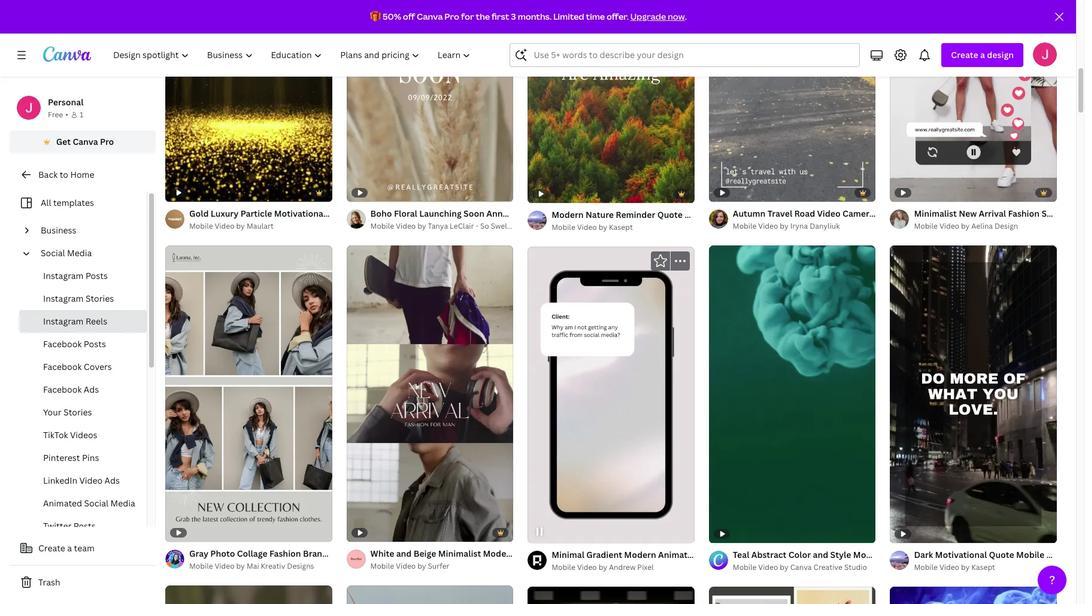 Task type: locate. For each thing, give the bounding box(es) containing it.
instagram up "andrew"
[[570, 548, 611, 559]]

media up instagram posts
[[67, 247, 92, 259]]

shop
[[1042, 208, 1063, 219]]

1 vertical spatial facebook
[[43, 361, 82, 373]]

video
[[427, 208, 450, 219], [582, 208, 605, 219], [817, 208, 841, 219], [715, 209, 738, 220], [215, 221, 235, 231], [396, 221, 416, 231], [758, 221, 778, 231], [940, 221, 960, 231], [577, 222, 597, 232], [79, 475, 103, 486], [424, 548, 447, 559], [884, 549, 907, 561], [1047, 549, 1070, 561], [215, 561, 235, 571], [396, 561, 416, 571], [758, 563, 778, 573], [577, 563, 597, 573], [940, 563, 960, 573]]

2 horizontal spatial modern
[[624, 549, 656, 561]]

white
[[371, 548, 394, 559]]

james peterson image
[[1033, 43, 1057, 66]]

pro left for
[[445, 11, 459, 22]]

canva inside button
[[73, 136, 98, 147]]

by left "aelina"
[[961, 221, 970, 231]]

camera
[[843, 208, 874, 219]]

by left maulart
[[236, 221, 245, 231]]

animated social media
[[43, 498, 135, 509]]

back to home
[[38, 169, 94, 180]]

1 vertical spatial new
[[330, 548, 348, 559]]

create a design
[[951, 49, 1014, 60]]

by left tanya
[[418, 221, 426, 231]]

2 horizontal spatial canva
[[790, 563, 812, 573]]

social
[[41, 247, 65, 259], [84, 498, 108, 509]]

instagram left color
[[743, 549, 784, 561]]

prom
[[1065, 208, 1085, 219]]

kasept down nature
[[609, 222, 633, 232]]

animated
[[43, 498, 82, 509], [658, 549, 698, 561]]

stories for instagram stories
[[86, 293, 114, 304]]

danyliuk
[[810, 221, 840, 231]]

by down abstract
[[780, 563, 789, 573]]

canva down color
[[790, 563, 812, 573]]

brand
[[303, 548, 328, 559]]

0 vertical spatial a
[[981, 49, 985, 60]]

1 horizontal spatial and
[[813, 549, 829, 561]]

by down beige
[[418, 561, 426, 571]]

1 horizontal spatial reel
[[786, 549, 804, 561]]

2 vertical spatial canva
[[790, 563, 812, 573]]

0 vertical spatial motivational
[[274, 208, 326, 219]]

facebook down instagram reels
[[43, 338, 82, 350]]

quote inside dark motivational quote mobile video mobile video by kasept
[[989, 549, 1014, 561]]

0 horizontal spatial quote
[[370, 208, 395, 219]]

0 horizontal spatial pro
[[100, 136, 114, 147]]

1 horizontal spatial kasept
[[972, 563, 995, 573]]

ads down covers
[[84, 384, 99, 395]]

2 horizontal spatial fashion
[[1008, 208, 1040, 219]]

1 vertical spatial animated
[[658, 549, 698, 561]]

-
[[476, 221, 479, 231]]

designs
[[287, 561, 314, 571]]

gray
[[189, 548, 208, 559]]

and up the creative
[[813, 549, 829, 561]]

twitter posts link
[[19, 515, 147, 538]]

modern inside 'modern nature reminder quote mobile video mobile video by kasept'
[[552, 209, 584, 220]]

stories down facebook ads link
[[64, 407, 92, 418]]

facebook for facebook posts
[[43, 338, 82, 350]]

1 horizontal spatial ads
[[105, 475, 120, 486]]

reel up "andrew"
[[613, 548, 631, 559]]

kasept down dark motivational quote mobile video link
[[972, 563, 995, 573]]

social inside animated social media link
[[84, 498, 108, 509]]

upgrade now button
[[631, 11, 685, 22]]

upgrade
[[631, 11, 666, 22]]

create down "twitter"
[[38, 543, 65, 554]]

0 vertical spatial facebook
[[43, 338, 82, 350]]

modern inside the white and beige minimalist modern man fashion instagram reel mobile video by surfer
[[483, 548, 515, 559]]

teal abstract color and style mobile video background mobile video by canva creative studio
[[733, 549, 958, 573]]

new up "aelina"
[[959, 208, 977, 219]]

0 horizontal spatial modern
[[483, 548, 515, 559]]

1 horizontal spatial mobile video by kasept link
[[914, 562, 1057, 574]]

instagram inside autumn travel road video camera view instagram reels mobile video by iryna danyliuk
[[898, 208, 939, 219]]

modern nature reminder quote mobile video mobile video by kasept
[[552, 209, 738, 232]]

minimalist inside minimalist new arrival fashion shop prom mobile video by aelina design
[[914, 208, 957, 219]]

1 vertical spatial media
[[111, 498, 135, 509]]

mobile video by mai kreativ designs link
[[189, 561, 332, 573]]

1 vertical spatial a
[[67, 543, 72, 554]]

0 horizontal spatial animated
[[43, 498, 82, 509]]

reels up mobile video by aelina design link
[[941, 208, 963, 219]]

1 horizontal spatial fashion
[[537, 548, 568, 559]]

facebook
[[43, 338, 82, 350], [43, 361, 82, 373], [43, 384, 82, 395]]

0 horizontal spatial minimalist
[[438, 548, 481, 559]]

mobile video by andrew pixel link
[[552, 562, 695, 574]]

all templates link
[[17, 192, 140, 214]]

0 vertical spatial media
[[67, 247, 92, 259]]

by inside dark motivational quote mobile video mobile video by kasept
[[961, 563, 970, 573]]

travel
[[768, 208, 793, 219]]

0 vertical spatial posts
[[86, 270, 108, 282]]

by inside gray photo collage fashion brand new collection mobile video mobile video by mai kreativ designs
[[236, 561, 245, 571]]

minimalist right the view
[[914, 208, 957, 219]]

1 vertical spatial posts
[[84, 338, 106, 350]]

reminder inside gold luxury particle motivational reminder quote mobile video mobile video by maulart
[[328, 208, 368, 219]]

create inside button
[[38, 543, 65, 554]]

0 horizontal spatial motivational
[[274, 208, 326, 219]]

fashion up kreativ
[[269, 548, 301, 559]]

3 facebook from the top
[[43, 384, 82, 395]]

and
[[396, 548, 412, 559], [813, 549, 829, 561]]

1 horizontal spatial canva
[[417, 11, 443, 22]]

animated down linkedin
[[43, 498, 82, 509]]

canva right the get
[[73, 136, 98, 147]]

0 vertical spatial reels
[[941, 208, 963, 219]]

mobile
[[397, 208, 425, 219], [551, 208, 580, 219], [685, 209, 713, 220], [189, 221, 213, 231], [371, 221, 394, 231], [733, 221, 757, 231], [914, 221, 938, 231], [552, 222, 575, 232], [394, 548, 422, 559], [853, 549, 882, 561], [1016, 549, 1045, 561], [189, 561, 213, 571], [371, 561, 394, 571], [733, 563, 757, 573], [552, 563, 575, 573], [914, 563, 938, 573]]

0 horizontal spatial canva
[[73, 136, 98, 147]]

mai
[[247, 561, 259, 571]]

by down nature
[[599, 222, 607, 232]]

1 vertical spatial minimalist
[[438, 548, 481, 559]]

your
[[43, 407, 61, 418]]

a for design
[[981, 49, 985, 60]]

0 horizontal spatial kasept
[[609, 222, 633, 232]]

1 horizontal spatial studio
[[844, 563, 867, 573]]

2 vertical spatial facebook
[[43, 384, 82, 395]]

1 horizontal spatial animated
[[658, 549, 698, 561]]

studio inside boho floral launching soon announcement mobile video mobile video by tanya leclair - so swell studio
[[511, 221, 534, 231]]

kreativ
[[261, 561, 285, 571]]

1 horizontal spatial social
[[84, 498, 108, 509]]

1 vertical spatial stories
[[64, 407, 92, 418]]

video inside "minimal gradient modern animated marketing instagram reel mobile video by andrew pixel"
[[577, 563, 597, 573]]

by inside gold luxury particle motivational reminder quote mobile video mobile video by maulart
[[236, 221, 245, 231]]

1 vertical spatial kasept
[[972, 563, 995, 573]]

motivational right dark
[[935, 549, 987, 561]]

posts up team
[[73, 520, 96, 532]]

motivational
[[274, 208, 326, 219], [935, 549, 987, 561]]

posts for twitter posts
[[73, 520, 96, 532]]

by down travel
[[780, 221, 789, 231]]

reminder
[[328, 208, 368, 219], [616, 209, 655, 220]]

by inside "minimal gradient modern animated marketing instagram reel mobile video by andrew pixel"
[[599, 563, 607, 573]]

by down the gradient
[[599, 563, 607, 573]]

0 vertical spatial mobile video by kasept link
[[552, 222, 695, 234]]

ads
[[84, 384, 99, 395], [105, 475, 120, 486]]

boho floral launching soon announcement mobile video mobile video by tanya leclair - so swell studio
[[371, 208, 605, 231]]

time
[[586, 11, 605, 22]]

0 horizontal spatial ads
[[84, 384, 99, 395]]

particle
[[241, 208, 272, 219]]

by down dark motivational quote mobile video link
[[961, 563, 970, 573]]

quote inside 'modern nature reminder quote mobile video mobile video by kasept'
[[657, 209, 683, 220]]

create
[[951, 49, 979, 60], [38, 543, 65, 554]]

stories inside "link"
[[86, 293, 114, 304]]

instagram up instagram reels
[[43, 293, 84, 304]]

0 vertical spatial create
[[951, 49, 979, 60]]

instagram inside "link"
[[43, 293, 84, 304]]

0 horizontal spatial reels
[[86, 316, 107, 327]]

2 horizontal spatial quote
[[989, 549, 1014, 561]]

pro up back to home "link"
[[100, 136, 114, 147]]

reels
[[941, 208, 963, 219], [86, 316, 107, 327]]

0 horizontal spatial a
[[67, 543, 72, 554]]

a inside button
[[67, 543, 72, 554]]

1 vertical spatial ads
[[105, 475, 120, 486]]

marketing
[[700, 549, 741, 561]]

media
[[67, 247, 92, 259], [111, 498, 135, 509]]

fashion for shop
[[1008, 208, 1040, 219]]

fashion inside gray photo collage fashion brand new collection mobile video mobile video by mai kreativ designs
[[269, 548, 301, 559]]

fashion inside the white and beige minimalist modern man fashion instagram reel mobile video by surfer
[[537, 548, 568, 559]]

launching
[[419, 208, 462, 219]]

1 horizontal spatial quote
[[657, 209, 683, 220]]

social inside the social media "link"
[[41, 247, 65, 259]]

mobile video by iryna danyliuk link
[[733, 220, 876, 232]]

animated left the marketing
[[658, 549, 698, 561]]

a for team
[[67, 543, 72, 554]]

0 horizontal spatial social
[[41, 247, 65, 259]]

arrival
[[979, 208, 1006, 219]]

0 vertical spatial pro
[[445, 11, 459, 22]]

a
[[981, 49, 985, 60], [67, 543, 72, 554]]

fashion inside minimalist new arrival fashion shop prom mobile video by aelina design
[[1008, 208, 1040, 219]]

0 vertical spatial kasept
[[609, 222, 633, 232]]

media inside the social media "link"
[[67, 247, 92, 259]]

ads inside facebook ads link
[[84, 384, 99, 395]]

0 vertical spatial minimalist
[[914, 208, 957, 219]]

facebook covers
[[43, 361, 112, 373]]

2 facebook from the top
[[43, 361, 82, 373]]

1 vertical spatial mobile video by kasept link
[[914, 562, 1057, 574]]

1 horizontal spatial motivational
[[935, 549, 987, 561]]

fashion up design
[[1008, 208, 1040, 219]]

a left design at the top right
[[981, 49, 985, 60]]

•
[[65, 110, 68, 120]]

0 horizontal spatial and
[[396, 548, 412, 559]]

reel inside "minimal gradient modern animated marketing instagram reel mobile video by andrew pixel"
[[786, 549, 804, 561]]

free
[[48, 110, 63, 120]]

1 vertical spatial create
[[38, 543, 65, 554]]

tiktok videos link
[[19, 424, 147, 447]]

kasept inside 'modern nature reminder quote mobile video mobile video by kasept'
[[609, 222, 633, 232]]

mobile video by kasept link down background
[[914, 562, 1057, 574]]

0 horizontal spatial fashion
[[269, 548, 301, 559]]

None search field
[[510, 43, 860, 67]]

0 horizontal spatial studio
[[511, 221, 534, 231]]

kasept inside dark motivational quote mobile video mobile video by kasept
[[972, 563, 995, 573]]

0 vertical spatial new
[[959, 208, 977, 219]]

1 horizontal spatial create
[[951, 49, 979, 60]]

pro
[[445, 11, 459, 22], [100, 136, 114, 147]]

1 horizontal spatial media
[[111, 498, 135, 509]]

create inside dropdown button
[[951, 49, 979, 60]]

1 vertical spatial reels
[[86, 316, 107, 327]]

mobile video by maulart link
[[189, 220, 332, 232]]

instagram right the view
[[898, 208, 939, 219]]

aelina
[[972, 221, 993, 231]]

pro inside button
[[100, 136, 114, 147]]

mobile inside the white and beige minimalist modern man fashion instagram reel mobile video by surfer
[[371, 561, 394, 571]]

facebook covers link
[[19, 356, 147, 379]]

create a team
[[38, 543, 95, 554]]

0 vertical spatial ads
[[84, 384, 99, 395]]

create a design button
[[942, 43, 1024, 67]]

autumn travel road video camera view instagram reels link
[[733, 207, 963, 220]]

0 vertical spatial animated
[[43, 498, 82, 509]]

your stories
[[43, 407, 92, 418]]

quote
[[370, 208, 395, 219], [657, 209, 683, 220], [989, 549, 1014, 561]]

facebook posts
[[43, 338, 106, 350]]

modern left man
[[483, 548, 515, 559]]

reels down instagram stories "link"
[[86, 316, 107, 327]]

the
[[476, 11, 490, 22]]

motivational up mobile video by maulart 'link'
[[274, 208, 326, 219]]

Search search field
[[534, 44, 853, 66]]

1 horizontal spatial reminder
[[616, 209, 655, 220]]

mobile video by kasept link for reminder
[[552, 222, 695, 234]]

mobile video by kasept link down nature
[[552, 222, 695, 234]]

and left beige
[[396, 548, 412, 559]]

modern left nature
[[552, 209, 584, 220]]

to
[[60, 169, 68, 180]]

1 facebook from the top
[[43, 338, 82, 350]]

andrew
[[609, 563, 636, 573]]

by inside the white and beige minimalist modern man fashion instagram reel mobile video by surfer
[[418, 561, 426, 571]]

0 horizontal spatial create
[[38, 543, 65, 554]]

months.
[[518, 11, 552, 22]]

mobile video by kasept link
[[552, 222, 695, 234], [914, 562, 1057, 574]]

ads up animated social media
[[105, 475, 120, 486]]

gray photo collage fashion brand new collection mobile video mobile video by mai kreativ designs
[[189, 548, 447, 571]]

reel inside the white and beige minimalist modern man fashion instagram reel mobile video by surfer
[[613, 548, 631, 559]]

reminder left boho
[[328, 208, 368, 219]]

1 vertical spatial pro
[[100, 136, 114, 147]]

0 horizontal spatial new
[[330, 548, 348, 559]]

facebook for facebook covers
[[43, 361, 82, 373]]

media down linkedin video ads link
[[111, 498, 135, 509]]

facebook up your stories in the bottom of the page
[[43, 384, 82, 395]]

create left design at the top right
[[951, 49, 979, 60]]

modern inside "minimal gradient modern animated marketing instagram reel mobile video by andrew pixel"
[[624, 549, 656, 561]]

instagram stories link
[[19, 287, 147, 310]]

quote inside gold luxury particle motivational reminder quote mobile video mobile video by maulart
[[370, 208, 395, 219]]

studio down announcement
[[511, 221, 534, 231]]

facebook up facebook ads
[[43, 361, 82, 373]]

personal
[[48, 96, 84, 108]]

1 vertical spatial social
[[84, 498, 108, 509]]

stories down instagram posts link at left
[[86, 293, 114, 304]]

reel up mobile video by canva creative studio link
[[786, 549, 804, 561]]

pinterest pins
[[43, 452, 99, 464]]

facebook for facebook ads
[[43, 384, 82, 395]]

linkedin video ads
[[43, 475, 120, 486]]

minimalist inside the white and beige minimalist modern man fashion instagram reel mobile video by surfer
[[438, 548, 481, 559]]

2 vertical spatial posts
[[73, 520, 96, 532]]

posts down the social media "link" on the left top of page
[[86, 270, 108, 282]]

social down business
[[41, 247, 65, 259]]

1 horizontal spatial modern
[[552, 209, 584, 220]]

a inside dropdown button
[[981, 49, 985, 60]]

0 vertical spatial social
[[41, 247, 65, 259]]

twitter
[[43, 520, 71, 532]]

canva inside teal abstract color and style mobile video background mobile video by canva creative studio
[[790, 563, 812, 573]]

modern up "pixel"
[[624, 549, 656, 561]]

1 horizontal spatial minimalist
[[914, 208, 957, 219]]

now
[[668, 11, 685, 22]]

posts up covers
[[84, 338, 106, 350]]

studio down the teal abstract color and style mobile video background 'link'
[[844, 563, 867, 573]]

canva right "off"
[[417, 11, 443, 22]]

0 horizontal spatial mobile video by kasept link
[[552, 222, 695, 234]]

1 horizontal spatial new
[[959, 208, 977, 219]]

animated inside "minimal gradient modern animated marketing instagram reel mobile video by andrew pixel"
[[658, 549, 698, 561]]

0 vertical spatial canva
[[417, 11, 443, 22]]

social down linkedin video ads link
[[84, 498, 108, 509]]

0 vertical spatial studio
[[511, 221, 534, 231]]

0 horizontal spatial media
[[67, 247, 92, 259]]

1 vertical spatial canva
[[73, 136, 98, 147]]

reminder right nature
[[616, 209, 655, 220]]

mobile video by aelina design link
[[914, 220, 1057, 232]]

instagram
[[898, 208, 939, 219], [43, 270, 84, 282], [43, 293, 84, 304], [43, 316, 84, 327], [570, 548, 611, 559], [743, 549, 784, 561]]

1 horizontal spatial a
[[981, 49, 985, 60]]

mobile video by surfer link
[[371, 561, 513, 573]]

swell
[[491, 221, 509, 231]]

new right brand
[[330, 548, 348, 559]]

0 horizontal spatial reel
[[613, 548, 631, 559]]

all
[[41, 197, 51, 208]]

minimalist up mobile video by surfer link in the bottom left of the page
[[438, 548, 481, 559]]

1 horizontal spatial reels
[[941, 208, 963, 219]]

free •
[[48, 110, 68, 120]]

fashion right man
[[537, 548, 568, 559]]

1 vertical spatial motivational
[[935, 549, 987, 561]]

0 horizontal spatial reminder
[[328, 208, 368, 219]]

a left team
[[67, 543, 72, 554]]

1 vertical spatial studio
[[844, 563, 867, 573]]

by left mai
[[236, 561, 245, 571]]

0 vertical spatial stories
[[86, 293, 114, 304]]

reminder inside 'modern nature reminder quote mobile video mobile video by kasept'
[[616, 209, 655, 220]]



Task type: vqa. For each thing, say whether or not it's contained in the screenshot.
? in the ? USE THESE GUIDE QUESTIONS TO CREATE AN INFORMATIVE OVERVIEW OF YOUR ONE-PAGER DOCUMENT.
no



Task type: describe. For each thing, give the bounding box(es) containing it.
soon
[[464, 208, 485, 219]]

posts for instagram posts
[[86, 270, 108, 282]]

offer.
[[607, 11, 629, 22]]

boho
[[371, 208, 392, 219]]

trash
[[38, 577, 60, 588]]

announcement
[[486, 208, 549, 219]]

man
[[517, 548, 535, 559]]

social media link
[[36, 242, 140, 265]]

new inside minimalist new arrival fashion shop prom mobile video by aelina design
[[959, 208, 977, 219]]

mobile video by canva creative studio link
[[733, 562, 876, 574]]

instagram down social media
[[43, 270, 84, 282]]

background
[[909, 549, 958, 561]]

mobile inside autumn travel road video camera view instagram reels mobile video by iryna danyliuk
[[733, 221, 757, 231]]

tiktok videos
[[43, 429, 97, 441]]

get canva pro button
[[10, 131, 156, 153]]

1 horizontal spatial pro
[[445, 11, 459, 22]]

linkedin video ads link
[[19, 470, 147, 492]]

fashion for brand
[[269, 548, 301, 559]]

new inside gray photo collage fashion brand new collection mobile video mobile video by mai kreativ designs
[[330, 548, 348, 559]]

by inside teal abstract color and style mobile video background mobile video by canva creative studio
[[780, 563, 789, 573]]

gray photo collage fashion brand new collection mobile video link
[[189, 547, 447, 561]]

tiktok
[[43, 429, 68, 441]]

gold luxury particle motivational reminder quote mobile video mobile video by maulart
[[189, 208, 450, 231]]

social media
[[41, 247, 92, 259]]

photo
[[210, 548, 235, 559]]

mobile inside "minimal gradient modern animated marketing instagram reel mobile video by andrew pixel"
[[552, 563, 575, 573]]

mobile video by tanya leclair - so swell studio link
[[371, 220, 534, 232]]

minimal gradient modern animated marketing instagram reel mobile video by andrew pixel
[[552, 549, 804, 573]]

create for create a design
[[951, 49, 979, 60]]

create a team button
[[10, 537, 156, 561]]

dark motivational quote mobile video mobile video by kasept
[[914, 549, 1070, 573]]

first
[[492, 11, 509, 22]]

abstract
[[752, 549, 787, 561]]

3
[[511, 11, 516, 22]]

instagram reels
[[43, 316, 107, 327]]

pinterest pins link
[[19, 447, 147, 470]]

instagram up facebook posts
[[43, 316, 84, 327]]

instagram inside "minimal gradient modern animated marketing instagram reel mobile video by andrew pixel"
[[743, 549, 784, 561]]

view
[[876, 208, 896, 219]]

gold luxury particle motivational reminder quote mobile video link
[[189, 207, 450, 220]]

facebook posts link
[[19, 333, 147, 356]]

posts for facebook posts
[[84, 338, 106, 350]]

instagram inside the white and beige minimalist modern man fashion instagram reel mobile video by surfer
[[570, 548, 611, 559]]

top level navigation element
[[105, 43, 481, 67]]

video inside the white and beige minimalist modern man fashion instagram reel mobile video by surfer
[[396, 561, 416, 571]]

videos
[[70, 429, 97, 441]]

design
[[987, 49, 1014, 60]]

🎁 50% off canva pro for the first 3 months. limited time offer. upgrade now .
[[370, 11, 687, 22]]

and inside teal abstract color and style mobile video background mobile video by canva creative studio
[[813, 549, 829, 561]]

studio inside teal abstract color and style mobile video background mobile video by canva creative studio
[[844, 563, 867, 573]]

mobile video by kasept link for quote
[[914, 562, 1057, 574]]

instagram stories
[[43, 293, 114, 304]]

floral
[[394, 208, 417, 219]]

gold
[[189, 208, 209, 219]]

linkedin
[[43, 475, 77, 486]]

luxury
[[211, 208, 239, 219]]

motivational inside dark motivational quote mobile video mobile video by kasept
[[935, 549, 987, 561]]

create for create a team
[[38, 543, 65, 554]]

pixel
[[637, 563, 654, 573]]

facebook ads link
[[19, 379, 147, 401]]

mobile inside minimalist new arrival fashion shop prom mobile video by aelina design
[[914, 221, 938, 231]]

creative
[[814, 563, 843, 573]]

gradient
[[587, 549, 622, 561]]

beige
[[414, 548, 436, 559]]

1
[[80, 110, 83, 120]]

by inside minimalist new arrival fashion shop prom mobile video by aelina design
[[961, 221, 970, 231]]

covers
[[84, 361, 112, 373]]

color
[[789, 549, 811, 561]]

minimal
[[552, 549, 585, 561]]

autumn
[[733, 208, 766, 219]]

instagram posts link
[[19, 265, 147, 287]]

limited
[[553, 11, 584, 22]]

by inside boho floral launching soon announcement mobile video mobile video by tanya leclair - so swell studio
[[418, 221, 426, 231]]

ads inside linkedin video ads link
[[105, 475, 120, 486]]

boho floral launching soon announcement mobile video link
[[371, 207, 605, 220]]

trash link
[[10, 571, 156, 595]]

.
[[685, 11, 687, 22]]

media inside animated social media link
[[111, 498, 135, 509]]

team
[[74, 543, 95, 554]]

reels inside autumn travel road video camera view instagram reels mobile video by iryna danyliuk
[[941, 208, 963, 219]]

white and beige minimalist modern man fashion instagram reel link
[[371, 547, 631, 561]]

back
[[38, 169, 58, 180]]

50%
[[383, 11, 401, 22]]

by inside 'modern nature reminder quote mobile video mobile video by kasept'
[[599, 222, 607, 232]]

teal
[[733, 549, 750, 561]]

motivational inside gold luxury particle motivational reminder quote mobile video mobile video by maulart
[[274, 208, 326, 219]]

facebook ads
[[43, 384, 99, 395]]

dark motivational quote mobile video link
[[914, 549, 1070, 562]]

collage
[[237, 548, 267, 559]]

off
[[403, 11, 415, 22]]

back to home link
[[10, 163, 156, 187]]

design
[[995, 221, 1018, 231]]

video inside minimalist new arrival fashion shop prom mobile video by aelina design
[[940, 221, 960, 231]]

maulart
[[247, 221, 274, 231]]

nature
[[586, 209, 614, 220]]

and inside the white and beige minimalist modern man fashion instagram reel mobile video by surfer
[[396, 548, 412, 559]]

twitter posts
[[43, 520, 96, 532]]

dark
[[914, 549, 933, 561]]

for
[[461, 11, 474, 22]]

stories for your stories
[[64, 407, 92, 418]]

minimal gradient modern animated marketing instagram reel link
[[552, 549, 804, 562]]

road
[[794, 208, 815, 219]]

get canva pro
[[56, 136, 114, 147]]

by inside autumn travel road video camera view instagram reels mobile video by iryna danyliuk
[[780, 221, 789, 231]]



